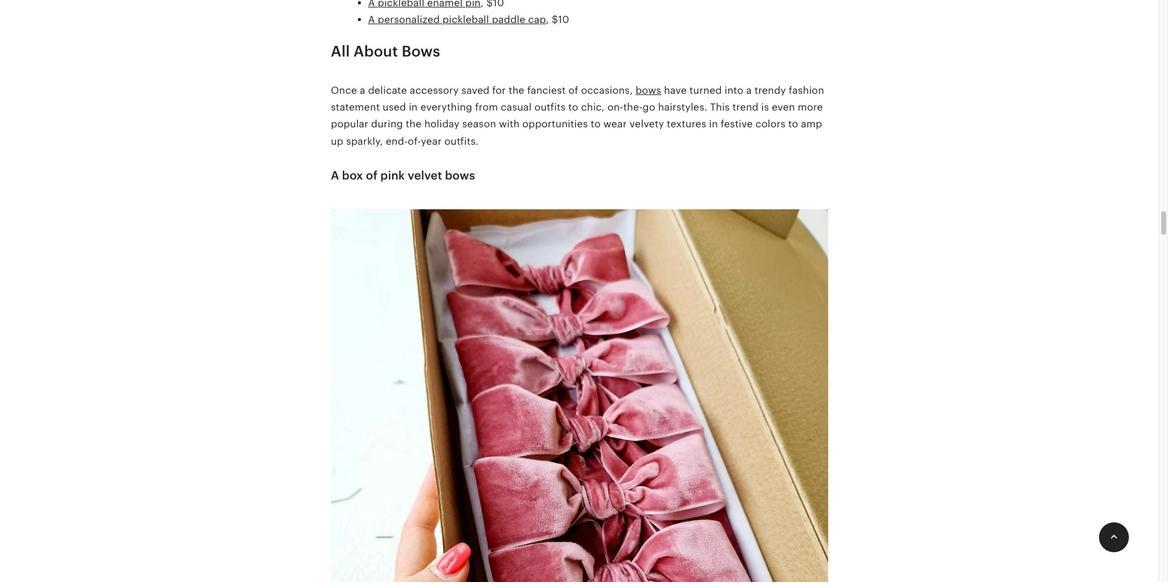 Task type: describe. For each thing, give the bounding box(es) containing it.
$10
[[552, 14, 569, 26]]

a box of pink velvet bows
[[331, 169, 475, 182]]

0 horizontal spatial to
[[568, 101, 578, 113]]

once a delicate accessory saved for the fanciest of occasions, bows
[[331, 85, 661, 96]]

used
[[383, 101, 406, 113]]

trend
[[733, 101, 759, 113]]

2 horizontal spatial to
[[788, 118, 798, 130]]

wear
[[603, 118, 627, 130]]

amp
[[801, 118, 822, 130]]

up
[[331, 135, 343, 147]]

is
[[761, 101, 769, 113]]

once
[[331, 85, 357, 96]]

chic,
[[581, 101, 605, 113]]

,
[[546, 14, 549, 26]]

from
[[475, 101, 498, 113]]

during
[[371, 118, 403, 130]]

end-
[[386, 135, 408, 147]]

bows link
[[636, 85, 661, 96]]

outfits
[[534, 101, 566, 113]]

1 horizontal spatial of
[[569, 85, 578, 96]]

fanciest
[[527, 85, 566, 96]]

about
[[354, 43, 398, 60]]

velvet
[[408, 169, 442, 182]]

pink
[[380, 169, 405, 182]]

a inside have turned into a trendy fashion statement used in everything from casual outfits to chic, on-the-go hairstyles. this trend is even more popular during the holiday season with opportunities to wear velvety textures in festive colors to amp up sparkly, end-of-year outfits.
[[746, 85, 752, 96]]

the inside have turned into a trendy fashion statement used in everything from casual outfits to chic, on-the-go hairstyles. this trend is even more popular during the holiday season with opportunities to wear velvety textures in festive colors to amp up sparkly, end-of-year outfits.
[[406, 118, 422, 130]]

season
[[462, 118, 496, 130]]

sparkly,
[[346, 135, 383, 147]]

this
[[710, 101, 730, 113]]

for
[[492, 85, 506, 96]]

paddle
[[492, 14, 525, 26]]

have
[[664, 85, 687, 96]]

0 horizontal spatial bows
[[445, 169, 475, 182]]

all about bows
[[331, 43, 440, 60]]

bows
[[402, 43, 440, 60]]

festive
[[721, 118, 753, 130]]

on-
[[607, 101, 623, 113]]

dusky pink velvet bows image
[[331, 202, 828, 582]]

all
[[331, 43, 350, 60]]

delicate
[[368, 85, 407, 96]]



Task type: locate. For each thing, give the bounding box(es) containing it.
to
[[568, 101, 578, 113], [591, 118, 601, 130], [788, 118, 798, 130]]

1 vertical spatial a
[[331, 169, 339, 182]]

into
[[725, 85, 744, 96]]

a up about
[[368, 14, 375, 26]]

statement
[[331, 101, 380, 113]]

0 horizontal spatial in
[[409, 101, 418, 113]]

colors
[[756, 118, 786, 130]]

of right fanciest
[[569, 85, 578, 96]]

outfits.
[[444, 135, 479, 147]]

0 horizontal spatial a
[[360, 85, 365, 96]]

in down this
[[709, 118, 718, 130]]

pickleball
[[443, 14, 489, 26]]

turned
[[690, 85, 722, 96]]

1 a from the left
[[360, 85, 365, 96]]

1 horizontal spatial in
[[709, 118, 718, 130]]

the up of-
[[406, 118, 422, 130]]

of-
[[408, 135, 421, 147]]

0 vertical spatial the
[[509, 85, 524, 96]]

a for a box of pink velvet bows
[[331, 169, 339, 182]]

cap
[[528, 14, 546, 26]]

the
[[509, 85, 524, 96], [406, 118, 422, 130]]

0 vertical spatial of
[[569, 85, 578, 96]]

have turned into a trendy fashion statement used in everything from casual outfits to chic, on-the-go hairstyles. this trend is even more popular during the holiday season with opportunities to wear velvety textures in festive colors to amp up sparkly, end-of-year outfits.
[[331, 85, 824, 147]]

popular
[[331, 118, 368, 130]]

1 horizontal spatial the
[[509, 85, 524, 96]]

to left chic,
[[568, 101, 578, 113]]

fashion
[[789, 85, 824, 96]]

in right "used"
[[409, 101, 418, 113]]

everything
[[420, 101, 472, 113]]

1 vertical spatial of
[[366, 169, 378, 182]]

0 horizontal spatial the
[[406, 118, 422, 130]]

velvety
[[630, 118, 664, 130]]

go
[[643, 101, 655, 113]]

a right into
[[746, 85, 752, 96]]

more
[[798, 101, 823, 113]]

occasions,
[[581, 85, 633, 96]]

hairstyles.
[[658, 101, 707, 113]]

in
[[409, 101, 418, 113], [709, 118, 718, 130]]

of right box
[[366, 169, 378, 182]]

casual
[[501, 101, 532, 113]]

1 vertical spatial the
[[406, 118, 422, 130]]

with
[[499, 118, 520, 130]]

box
[[342, 169, 363, 182]]

a up statement
[[360, 85, 365, 96]]

1 horizontal spatial to
[[591, 118, 601, 130]]

even
[[772, 101, 795, 113]]

0 vertical spatial in
[[409, 101, 418, 113]]

0 horizontal spatial of
[[366, 169, 378, 182]]

a
[[360, 85, 365, 96], [746, 85, 752, 96]]

1 vertical spatial bows
[[445, 169, 475, 182]]

0 vertical spatial a
[[368, 14, 375, 26]]

a for a personalized pickleball paddle cap , $10
[[368, 14, 375, 26]]

0 vertical spatial bows
[[636, 85, 661, 96]]

textures
[[667, 118, 706, 130]]

0 horizontal spatial a
[[331, 169, 339, 182]]

a personalized pickleball paddle cap , $10
[[368, 14, 569, 26]]

1 horizontal spatial a
[[368, 14, 375, 26]]

holiday
[[424, 118, 460, 130]]

to left amp
[[788, 118, 798, 130]]

a personalized pickleball paddle cap link
[[368, 14, 546, 26]]

saved
[[461, 85, 490, 96]]

to down chic,
[[591, 118, 601, 130]]

year
[[421, 135, 442, 147]]

2 a from the left
[[746, 85, 752, 96]]

bows down outfits. at the left top of the page
[[445, 169, 475, 182]]

a left box
[[331, 169, 339, 182]]

the up the casual
[[509, 85, 524, 96]]

bows
[[636, 85, 661, 96], [445, 169, 475, 182]]

a
[[368, 14, 375, 26], [331, 169, 339, 182]]

of
[[569, 85, 578, 96], [366, 169, 378, 182]]

1 horizontal spatial a
[[746, 85, 752, 96]]

bows up go
[[636, 85, 661, 96]]

the-
[[623, 101, 643, 113]]

accessory
[[410, 85, 459, 96]]

trendy
[[755, 85, 786, 96]]

opportunities
[[522, 118, 588, 130]]

1 horizontal spatial bows
[[636, 85, 661, 96]]

1 vertical spatial in
[[709, 118, 718, 130]]

personalized
[[378, 14, 440, 26]]



Task type: vqa. For each thing, say whether or not it's contained in the screenshot.
a
yes



